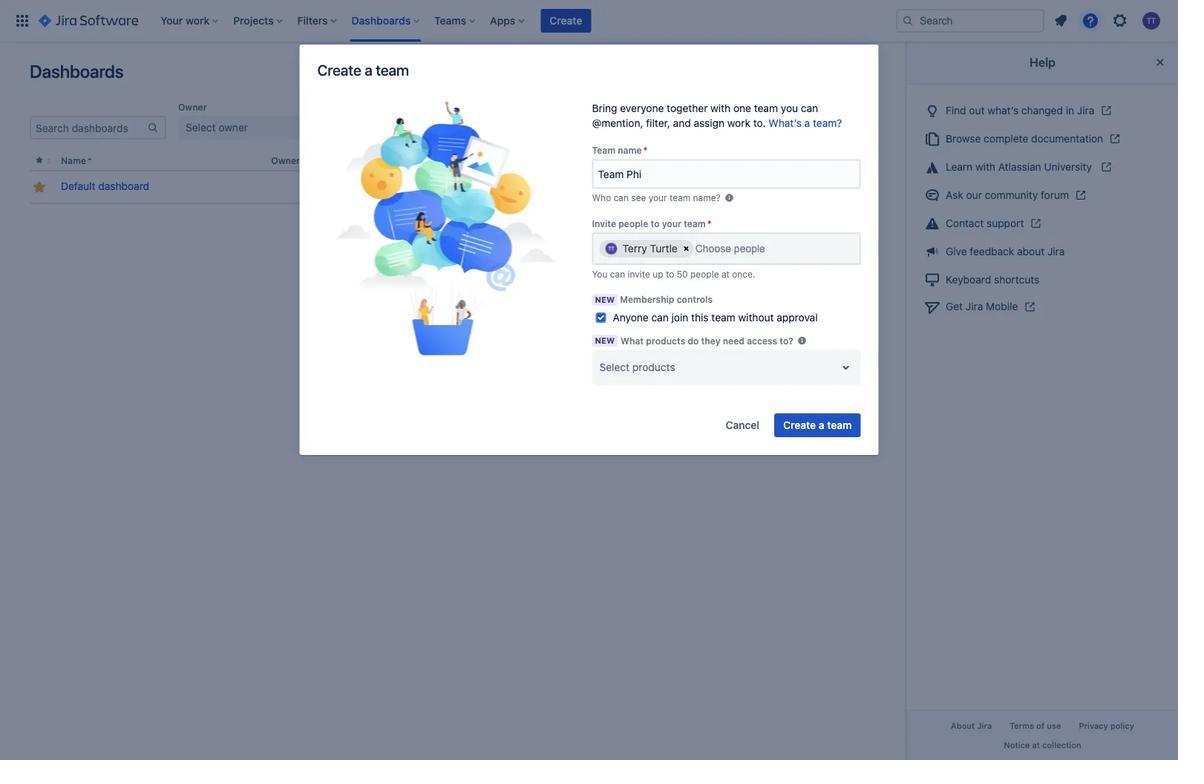 Task type: describe. For each thing, give the bounding box(es) containing it.
1 vertical spatial create
[[317, 61, 361, 78]]

together
[[667, 102, 708, 114]]

about jira button
[[942, 717, 1001, 736]]

can inside bring everyone together with one team you can @mention, filter, and assign work to.
[[801, 102, 819, 114]]

community
[[985, 189, 1038, 201]]

shortcuts
[[994, 273, 1040, 286]]

invite
[[592, 218, 616, 229]]

Choose people text field
[[696, 243, 769, 255]]

find out what's changed in jira
[[946, 104, 1095, 116]]

people for 2
[[777, 180, 810, 192]]

ask
[[946, 189, 964, 201]]

support
[[987, 217, 1024, 229]]

open image for select project
[[463, 119, 481, 137]]

0 horizontal spatial create a team
[[317, 61, 409, 78]]

anyone
[[613, 312, 649, 324]]

team inside bring everyone together with one team you can @mention, filter, and assign work to.
[[754, 102, 778, 114]]

membership
[[620, 294, 675, 305]]

your team name is visible to anyone in your organisation. it may be visible on work shared outside your organisation. image
[[724, 192, 736, 204]]

what's
[[769, 117, 802, 129]]

approval
[[777, 312, 818, 324]]

you can invite up to 50 people       at once.
[[592, 269, 756, 279]]

privacy policy
[[1079, 722, 1135, 731]]

create banner
[[0, 0, 1179, 42]]

filter,
[[646, 117, 671, 129]]

can right you
[[610, 269, 625, 279]]

select for select project
[[346, 121, 376, 134]]

products for select
[[633, 361, 676, 374]]

to.
[[754, 117, 766, 129]]

up
[[653, 269, 664, 279]]

about jira
[[951, 722, 992, 731]]

invite people to your team *
[[592, 218, 712, 229]]

cancel
[[726, 419, 760, 431]]

learn with atlassian university link
[[919, 153, 1167, 181]]

Search dashboards text field
[[31, 117, 147, 138]]

invite
[[628, 269, 650, 279]]

terry
[[623, 242, 647, 255]]

Search field
[[896, 9, 1045, 33]]

0 vertical spatial at
[[722, 269, 730, 279]]

dashboard
[[98, 180, 149, 192]]

0 vertical spatial to
[[651, 218, 660, 229]]

about
[[1017, 246, 1045, 258]]

1 vertical spatial to
[[666, 269, 675, 279]]

2 people
[[768, 180, 810, 192]]

browse complete documentation
[[946, 132, 1104, 145]]

they
[[701, 336, 721, 346]]

learn with atlassian university
[[946, 160, 1095, 173]]

keyboard
[[946, 273, 992, 286]]

what's a team? link
[[769, 117, 842, 129]]

search image
[[902, 15, 914, 27]]

your for see
[[649, 193, 667, 203]]

by
[[803, 156, 814, 166]]

keyboard shortcuts
[[946, 273, 1040, 286]]

create button
[[541, 9, 591, 33]]

new for new
[[595, 336, 615, 346]]

clear image
[[681, 243, 693, 255]]

what's
[[988, 104, 1019, 116]]

1 horizontal spatial at
[[1033, 740, 1040, 750]]

work
[[728, 117, 751, 129]]

default
[[61, 180, 95, 192]]

who
[[592, 193, 611, 203]]

this
[[691, 312, 709, 324]]

new for new membership controls anyone can join this team without approval
[[595, 295, 615, 305]]

give feedback about jira link
[[919, 238, 1167, 265]]

default dashboard link
[[61, 179, 149, 194]]

team
[[592, 145, 616, 156]]

of
[[1037, 722, 1045, 731]]

owner
[[219, 121, 248, 134]]

complete
[[984, 132, 1029, 145]]

bring everyone together with one team you can @mention, filter, and assign work to.
[[592, 102, 819, 129]]

documentation
[[1032, 132, 1104, 145]]

name?
[[693, 193, 721, 203]]

starred
[[768, 156, 801, 166]]

people for invite
[[619, 218, 649, 229]]

contact
[[946, 217, 984, 229]]

privacy
[[1079, 722, 1109, 731]]

what
[[621, 336, 644, 346]]

project
[[379, 121, 413, 134]]

with inside bring everyone together with one team you can @mention, filter, and assign work to.
[[711, 102, 731, 114]]

star default dashboard image
[[30, 178, 48, 196]]

viewers
[[431, 156, 466, 166]]

give feedback about jira
[[946, 246, 1065, 258]]

2
[[768, 180, 774, 192]]

e.g. HR Team, Redesign Project, Team Mango field
[[594, 161, 860, 187]]

open image
[[624, 119, 642, 137]]

1 vertical spatial a
[[805, 117, 810, 129]]

notice at collection link
[[995, 736, 1091, 755]]



Task type: locate. For each thing, give the bounding box(es) containing it.
products down join
[[646, 336, 686, 346]]

0 vertical spatial create a team
[[317, 61, 409, 78]]

get jira mobile link
[[919, 293, 1167, 321]]

to?
[[780, 336, 794, 346]]

new inside new membership controls anyone can join this team without approval
[[595, 295, 615, 305]]

editors
[[600, 156, 631, 166]]

open image left select project
[[303, 119, 321, 137]]

select left owner at the left of page
[[186, 121, 216, 134]]

in
[[1066, 104, 1075, 116]]

select
[[186, 121, 216, 134], [346, 121, 376, 134], [600, 361, 630, 374]]

name
[[618, 145, 642, 156]]

1 horizontal spatial create
[[550, 14, 583, 27]]

terry turtle image
[[606, 243, 618, 255]]

terms
[[1010, 722, 1035, 731]]

1 horizontal spatial owner
[[271, 156, 300, 166]]

can left join
[[652, 312, 669, 324]]

1 horizontal spatial open image
[[463, 119, 481, 137]]

1 new from the top
[[595, 295, 615, 305]]

at down terms of use link at the right bottom of page
[[1033, 740, 1040, 750]]

owner button
[[271, 156, 300, 166]]

join
[[672, 312, 689, 324]]

team inside new membership controls anyone can join this team without approval
[[712, 312, 736, 324]]

starred by button
[[768, 156, 814, 166]]

people inside dashboards details element
[[777, 180, 810, 192]]

@mention,
[[592, 117, 643, 129]]

create a team inside button
[[784, 419, 852, 431]]

see
[[632, 193, 646, 203]]

terms of use link
[[1001, 717, 1070, 736]]

create a team
[[317, 61, 409, 78], [784, 419, 852, 431]]

forum
[[1041, 189, 1069, 201]]

assign
[[694, 117, 725, 129]]

select products
[[600, 361, 676, 374]]

dashboards details element
[[27, 151, 876, 204]]

primary element
[[9, 0, 896, 42]]

2 horizontal spatial a
[[819, 419, 825, 431]]

owner inside dashboards details element
[[271, 156, 300, 166]]

2 horizontal spatial open image
[[837, 359, 855, 376]]

name button
[[61, 156, 86, 166]]

open image
[[303, 119, 321, 137], [463, 119, 481, 137], [837, 359, 855, 376]]

create a team button
[[775, 414, 861, 437]]

once.
[[732, 269, 756, 279]]

can up what's a team?
[[801, 102, 819, 114]]

2 horizontal spatial create
[[784, 419, 816, 431]]

1 vertical spatial with
[[976, 160, 996, 173]]

atlassian
[[999, 160, 1042, 173]]

terms of use
[[1010, 722, 1061, 731]]

1 horizontal spatial with
[[976, 160, 996, 173]]

1 vertical spatial create a team
[[784, 419, 852, 431]]

ask our community forum
[[946, 189, 1069, 201]]

2 vertical spatial a
[[819, 419, 825, 431]]

select down what
[[600, 361, 630, 374]]

what products do they need access to?
[[621, 336, 794, 346]]

need
[[723, 336, 745, 346]]

people right 50
[[691, 269, 719, 279]]

0 horizontal spatial a
[[365, 61, 373, 78]]

people right 2
[[777, 180, 810, 192]]

learn
[[946, 160, 973, 173]]

jira
[[1077, 104, 1095, 116], [1048, 246, 1065, 258], [966, 300, 983, 313], [978, 722, 992, 731]]

team name *
[[592, 145, 648, 156]]

controls
[[677, 294, 713, 305]]

0 horizontal spatial open image
[[303, 119, 321, 137]]

your up turtle
[[662, 218, 682, 229]]

0 horizontal spatial *
[[643, 145, 648, 156]]

contact support link
[[919, 209, 1167, 238]]

1 horizontal spatial *
[[708, 218, 712, 229]]

select for select products
[[600, 361, 630, 374]]

new left what
[[595, 336, 615, 346]]

at
[[722, 269, 730, 279], [1033, 740, 1040, 750]]

2 horizontal spatial people
[[777, 180, 810, 192]]

find
[[946, 104, 967, 116]]

team inside button
[[828, 419, 852, 431]]

to up terry turtle
[[651, 218, 660, 229]]

you
[[781, 102, 798, 114]]

new
[[595, 295, 615, 305], [595, 336, 615, 346]]

contact support
[[946, 217, 1024, 229]]

public
[[458, 180, 487, 192]]

0 horizontal spatial owner
[[178, 102, 207, 112]]

0 horizontal spatial create
[[317, 61, 361, 78]]

jira inside "link"
[[966, 300, 983, 313]]

to right up
[[666, 269, 675, 279]]

turtle
[[650, 242, 678, 255]]

0 vertical spatial owner
[[178, 102, 207, 112]]

you
[[592, 269, 608, 279]]

help
[[1030, 55, 1056, 69]]

with right learn
[[976, 160, 996, 173]]

collection
[[1043, 740, 1082, 750]]

* down name?
[[708, 218, 712, 229]]

give
[[946, 246, 967, 258]]

50
[[677, 269, 688, 279]]

out
[[969, 104, 985, 116]]

1 horizontal spatial people
[[691, 269, 719, 279]]

select left project
[[346, 121, 376, 134]]

bring
[[592, 102, 617, 114]]

1 vertical spatial people
[[619, 218, 649, 229]]

0 vertical spatial create
[[550, 14, 583, 27]]

access
[[747, 336, 778, 346]]

cancel button
[[717, 414, 769, 437]]

create inside primary element
[[550, 14, 583, 27]]

what's a team?
[[769, 117, 842, 129]]

products for what
[[646, 336, 686, 346]]

university
[[1045, 160, 1092, 173]]

changed
[[1022, 104, 1063, 116]]

feedback
[[970, 246, 1015, 258]]

0 vertical spatial your
[[649, 193, 667, 203]]

2 vertical spatial create
[[784, 419, 816, 431]]

can left see
[[614, 193, 629, 203]]

jira software image
[[39, 12, 138, 30], [39, 12, 138, 30]]

jira inside button
[[978, 722, 992, 731]]

1 horizontal spatial create a team
[[784, 419, 852, 431]]

default dashboard
[[61, 180, 149, 192]]

do
[[688, 336, 699, 346]]

your down private
[[649, 193, 667, 203]]

2 new from the top
[[595, 336, 615, 346]]

a
[[365, 61, 373, 78], [805, 117, 810, 129], [819, 419, 825, 431]]

products
[[646, 336, 686, 346], [633, 361, 676, 374]]

team?
[[813, 117, 842, 129]]

policy
[[1111, 722, 1135, 731]]

0 horizontal spatial select
[[186, 121, 216, 134]]

1 horizontal spatial a
[[805, 117, 810, 129]]

create a team image
[[335, 101, 557, 356]]

without
[[739, 312, 774, 324]]

privacy policy link
[[1070, 717, 1144, 736]]

0 horizontal spatial with
[[711, 102, 731, 114]]

everyone
[[620, 102, 664, 114]]

0 horizontal spatial at
[[722, 269, 730, 279]]

get
[[946, 300, 963, 313]]

2 vertical spatial people
[[691, 269, 719, 279]]

0 horizontal spatial people
[[619, 218, 649, 229]]

1 vertical spatial products
[[633, 361, 676, 374]]

with up the assign
[[711, 102, 731, 114]]

notice
[[1004, 740, 1030, 750]]

0 vertical spatial a
[[365, 61, 373, 78]]

name
[[61, 156, 86, 166]]

new down you
[[595, 295, 615, 305]]

0 vertical spatial *
[[643, 145, 648, 156]]

a inside button
[[819, 419, 825, 431]]

keyboard shortcuts link
[[919, 265, 1167, 293]]

0 vertical spatial new
[[595, 295, 615, 305]]

can inside new membership controls anyone can join this team without approval
[[652, 312, 669, 324]]

0 horizontal spatial to
[[651, 218, 660, 229]]

our
[[967, 189, 982, 201]]

people up the terry
[[619, 218, 649, 229]]

1 horizontal spatial to
[[666, 269, 675, 279]]

select for select owner
[[186, 121, 216, 134]]

1 vertical spatial owner
[[271, 156, 300, 166]]

0 vertical spatial with
[[711, 102, 731, 114]]

1 horizontal spatial select
[[346, 121, 376, 134]]

2 horizontal spatial select
[[600, 361, 630, 374]]

notice at collection
[[1004, 740, 1082, 750]]

new membership controls anyone can join this team without approval
[[595, 294, 818, 324]]

create a team element
[[318, 101, 574, 359]]

at left once.
[[722, 269, 730, 279]]

1 vertical spatial *
[[708, 218, 712, 229]]

open image for select owner
[[303, 119, 321, 137]]

dashboards
[[30, 61, 124, 82]]

open image up viewers at left top
[[463, 119, 481, 137]]

create
[[550, 14, 583, 27], [317, 61, 361, 78], [784, 419, 816, 431]]

1 vertical spatial new
[[595, 336, 615, 346]]

0 vertical spatial people
[[777, 180, 810, 192]]

1 vertical spatial your
[[662, 218, 682, 229]]

browse
[[946, 132, 981, 145]]

ask our community forum link
[[919, 181, 1167, 209]]

* right name
[[643, 145, 648, 156]]

close image
[[1152, 53, 1170, 71]]

your for to
[[662, 218, 682, 229]]

get jira mobile
[[946, 300, 1018, 313]]

open image up create a team button
[[837, 359, 855, 376]]

one
[[734, 102, 752, 114]]

products down what
[[633, 361, 676, 374]]

select project
[[346, 121, 413, 134]]

1 vertical spatial at
[[1033, 740, 1040, 750]]

0 vertical spatial products
[[646, 336, 686, 346]]

and
[[673, 117, 691, 129]]



Task type: vqa. For each thing, say whether or not it's contained in the screenshot.
Add to Starred image in the left of the page
no



